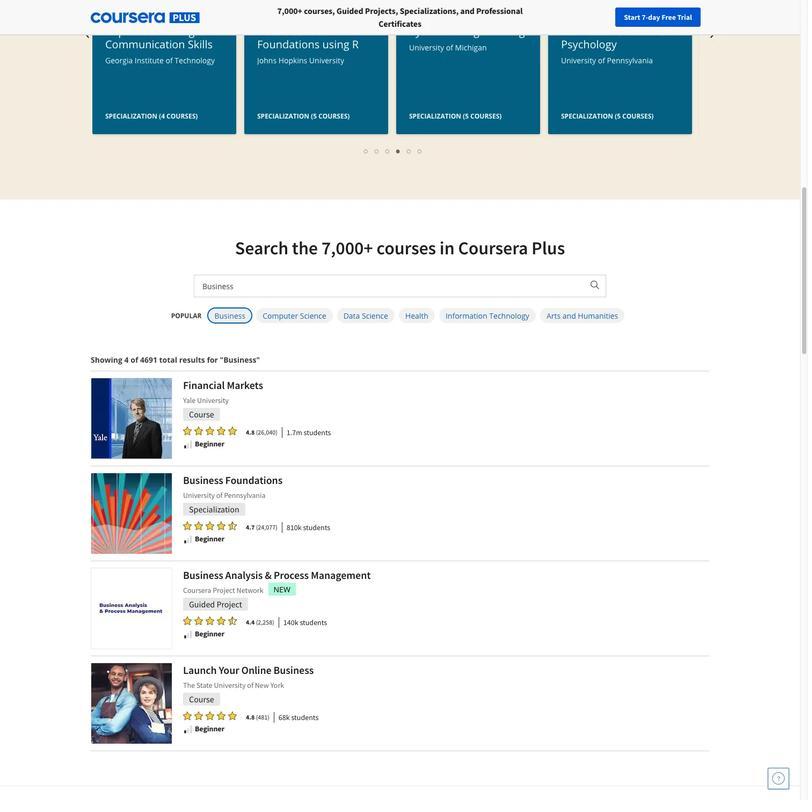 Task type: vqa. For each thing, say whether or not it's contained in the screenshot.


Task type: locate. For each thing, give the bounding box(es) containing it.
0 horizontal spatial science
[[300, 311, 326, 321]]

4 right showing
[[124, 355, 129, 365]]

business right popular
[[214, 311, 245, 321]]

7,000+ right the
[[321, 237, 373, 259]]

york
[[270, 681, 284, 690]]

1 horizontal spatial science
[[362, 311, 388, 321]]

2 course from the top
[[189, 694, 214, 705]]

guided down coursera project network
[[189, 599, 215, 610]]

pennsylvania down "positive"
[[607, 55, 653, 65]]

business up york
[[274, 664, 314, 677]]

courses) inside 'element'
[[318, 112, 350, 121]]

0 vertical spatial course
[[189, 409, 214, 420]]

foundations
[[561, 24, 624, 39], [257, 37, 320, 52], [225, 474, 283, 487]]

1 vertical spatial beginner level image
[[183, 630, 193, 640]]

1 horizontal spatial technology
[[489, 311, 529, 321]]

start 7-day free trial
[[624, 12, 692, 22]]

institute
[[135, 55, 164, 65]]

university down the using
[[309, 55, 344, 65]]

1 vertical spatial pennsylvania
[[224, 491, 265, 500]]

0 vertical spatial 4
[[396, 146, 401, 156]]

guided inside 7,000+ courses, guided projects, specializations, and professional certificates
[[337, 5, 363, 16]]

show notifications image
[[655, 13, 668, 26]]

1 horizontal spatial guided
[[337, 5, 363, 16]]

1 vertical spatial technology
[[489, 311, 529, 321]]

financial markets yale university course
[[183, 378, 263, 420]]

specialization (5 courses) inside "element"
[[409, 112, 502, 121]]

professional
[[476, 5, 523, 16]]

1 vertical spatial new
[[255, 681, 269, 690]]

1 beginner level image from the top
[[183, 535, 193, 545]]

1 vertical spatial guided
[[189, 599, 215, 610]]

1 vertical spatial project
[[217, 599, 242, 610]]

4
[[396, 146, 401, 156], [124, 355, 129, 365]]

university right state
[[214, 681, 246, 690]]

2 horizontal spatial specialization (5 courses)
[[561, 112, 654, 121]]

coursera right in
[[458, 237, 528, 259]]

1 button
[[361, 145, 372, 157]]

0 horizontal spatial your
[[150, 24, 173, 39]]

3 specialization (5 courses) from the left
[[561, 112, 654, 121]]

data science: foundations using r johns hopkins university
[[257, 24, 359, 65]]

business up coursera project network
[[183, 569, 223, 582]]

your down coursera plus image
[[150, 24, 173, 39]]

2 half filled star image from the top
[[228, 616, 237, 626]]

beginner for yale
[[195, 439, 224, 449]]

pennsylvania up 4.7
[[224, 491, 265, 500]]

business for business foundations university of pennsylvania specialization
[[183, 474, 223, 487]]

find your new career
[[571, 12, 638, 22]]

2 specialization (5 courses) from the left
[[409, 112, 502, 121]]

1 beginner from the top
[[195, 439, 224, 449]]

3 courses) from the left
[[470, 112, 502, 121]]

1 (5 from the left
[[311, 112, 317, 121]]

2 science from the left
[[362, 311, 388, 321]]

data inside 'data science' button
[[343, 311, 360, 321]]

business
[[214, 311, 245, 321], [183, 474, 223, 487], [183, 569, 223, 582], [274, 664, 314, 677]]

1 science from the left
[[300, 311, 326, 321]]

and up the python 3 programming university of michigan
[[460, 5, 474, 16]]

140k
[[283, 618, 298, 627]]

2 horizontal spatial (5
[[615, 112, 621, 121]]

total
[[159, 355, 177, 365]]

university
[[409, 42, 444, 53], [309, 55, 344, 65], [561, 55, 596, 65], [197, 396, 229, 405], [183, 491, 215, 500], [214, 681, 246, 690]]

1 horizontal spatial (5
[[463, 112, 469, 121]]

and right arts
[[563, 311, 576, 321]]

foundations of positive psychology . university of pennsylvania. specialization (5 courses) element
[[548, 0, 692, 218]]

None search field
[[148, 7, 362, 28]]

technology right information
[[489, 311, 529, 321]]

specialization for communication
[[105, 112, 157, 121]]

business inside business foundations university of pennsylvania specialization
[[183, 474, 223, 487]]

0 vertical spatial project
[[213, 586, 235, 595]]

0 vertical spatial beginner level image
[[183, 535, 193, 545]]

4.8 left "(481)"
[[246, 714, 255, 722]]

foundations inside "foundations of positive psychology university of pennsylvania"
[[561, 24, 624, 39]]

1 vertical spatial course
[[189, 694, 214, 705]]

courses)
[[166, 112, 198, 121], [318, 112, 350, 121], [470, 112, 502, 121], [622, 112, 654, 121]]

new
[[274, 584, 290, 595]]

4.8 left (26,040)
[[246, 428, 255, 436]]

pennsylvania
[[607, 55, 653, 65], [224, 491, 265, 500]]

1 horizontal spatial and
[[563, 311, 576, 321]]

university inside data science: foundations using r johns hopkins university
[[309, 55, 344, 65]]

1 horizontal spatial 3
[[447, 24, 453, 39]]

1 course from the top
[[189, 409, 214, 420]]

specialization for using
[[257, 112, 309, 121]]

1 horizontal spatial 4
[[396, 146, 401, 156]]

computer
[[263, 311, 298, 321]]

0 vertical spatial half filled star image
[[228, 521, 237, 531]]

coursera up guided project
[[183, 586, 211, 595]]

project for coursera
[[213, 586, 235, 595]]

the
[[292, 237, 318, 259]]

beginner down business foundations university of pennsylvania specialization
[[195, 534, 224, 544]]

new inside launch your online business the state university of new york course
[[255, 681, 269, 690]]

business analysis & process management by coursera project network image
[[91, 569, 172, 649]]

2
[[375, 146, 379, 156]]

4.8
[[246, 428, 255, 436], [246, 714, 255, 722]]

information technology
[[446, 311, 529, 321]]

courses) inside "element"
[[470, 112, 502, 121]]

1 vertical spatial coursera
[[183, 586, 211, 595]]

specialization for university
[[409, 112, 461, 121]]

0 vertical spatial 7,000+
[[277, 5, 302, 16]]

2 4.8 from the top
[[246, 714, 255, 722]]

"business"
[[220, 355, 260, 365]]

plus
[[532, 237, 565, 259]]

1 4.8 from the top
[[246, 428, 255, 436]]

your left online in the bottom left of the page
[[219, 664, 239, 677]]

4 courses) from the left
[[622, 112, 654, 121]]

1 horizontal spatial pennsylvania
[[607, 55, 653, 65]]

computer science button
[[256, 308, 333, 323]]

technology inside improve your english communication skills georgia institute of technology
[[175, 55, 215, 65]]

list
[[98, 145, 688, 157]]

2 courses) from the left
[[318, 112, 350, 121]]

foundations inside data science: foundations using r johns hopkins university
[[257, 37, 320, 52]]

courses) for r
[[318, 112, 350, 121]]

1 courses) from the left
[[166, 112, 198, 121]]

of inside the python 3 programming university of michigan
[[446, 42, 453, 53]]

business foundations university of pennsylvania specialization
[[183, 474, 283, 515]]

0 vertical spatial and
[[460, 5, 474, 16]]

courses) for of
[[470, 112, 502, 121]]

data inside data science: foundations using r johns hopkins university
[[257, 24, 281, 39]]

specialization inside "element"
[[409, 112, 461, 121]]

(481)
[[256, 714, 269, 722]]

course down yale
[[189, 409, 214, 420]]

half filled star image left 4.7
[[228, 521, 237, 531]]

7,000+ courses, guided projects, specializations, and professional certificates
[[277, 5, 523, 29]]

1.7m
[[287, 428, 302, 437]]

business for business analysis & process management
[[183, 569, 223, 582]]

beginner level image
[[183, 440, 193, 450]]

beginner level image
[[183, 535, 193, 545], [183, 630, 193, 640], [183, 725, 193, 735]]

management
[[311, 569, 371, 582]]

coursera
[[458, 237, 528, 259], [183, 586, 211, 595]]

health button
[[399, 308, 435, 323]]

business down beginner level image
[[183, 474, 223, 487]]

improve your english communication skills. georgia institute of technology. specialization (4 courses) element
[[92, 0, 236, 218]]

certificates
[[379, 18, 421, 29]]

specialization inside 'element'
[[257, 112, 309, 121]]

4 beginner from the top
[[195, 724, 224, 734]]

1 specialization (5 courses) from the left
[[257, 112, 350, 121]]

free
[[662, 12, 676, 22]]

0 horizontal spatial 7,000+
[[277, 5, 302, 16]]

science inside button
[[362, 311, 388, 321]]

0 horizontal spatial 3
[[385, 146, 390, 156]]

2 vertical spatial beginner level image
[[183, 725, 193, 735]]

1 vertical spatial your
[[219, 664, 239, 677]]

3
[[447, 24, 453, 39], [385, 146, 390, 156]]

science down "search the 7,000+ courses in coursera plus" text box
[[362, 311, 388, 321]]

0 vertical spatial pennsylvania
[[607, 55, 653, 65]]

university down python
[[409, 42, 444, 53]]

0 horizontal spatial (5
[[311, 112, 317, 121]]

courses,
[[304, 5, 335, 16]]

specialization
[[105, 112, 157, 121], [257, 112, 309, 121], [409, 112, 461, 121], [561, 112, 613, 121], [189, 504, 239, 515]]

project up guided project
[[213, 586, 235, 595]]

guided
[[337, 5, 363, 16], [189, 599, 215, 610]]

foundations up hopkins
[[257, 37, 320, 52]]

science
[[300, 311, 326, 321], [362, 311, 388, 321]]

1 horizontal spatial new
[[602, 12, 616, 22]]

arts
[[547, 311, 561, 321]]

0 vertical spatial technology
[[175, 55, 215, 65]]

guided project
[[189, 599, 242, 610]]

0 vertical spatial your
[[150, 24, 173, 39]]

(5 for r
[[311, 112, 317, 121]]

guided right courses,
[[337, 5, 363, 16]]

students right 68k
[[291, 713, 319, 722]]

1 vertical spatial data
[[343, 311, 360, 321]]

data down "search the 7,000+ courses in coursera plus" text box
[[343, 311, 360, 321]]

university down beginner level image
[[183, 491, 215, 500]]

1 vertical spatial 3
[[385, 146, 390, 156]]

pennsylvania inside "foundations of positive psychology university of pennsylvania"
[[607, 55, 653, 65]]

(5 inside "element"
[[463, 112, 469, 121]]

course down state
[[189, 694, 214, 705]]

johns
[[257, 55, 277, 65]]

python 3 programming. university of michigan. specialization (5 courses) element
[[396, 0, 540, 218]]

3 beginner level image from the top
[[183, 725, 193, 735]]

your inside improve your english communication skills georgia institute of technology
[[150, 24, 173, 39]]

business inside "button"
[[214, 311, 245, 321]]

of
[[626, 24, 636, 39], [446, 42, 453, 53], [166, 55, 173, 65], [598, 55, 605, 65], [131, 355, 138, 365], [216, 491, 222, 500], [247, 681, 253, 690]]

business foundations by university of pennsylvania image
[[91, 474, 172, 554]]

help center image
[[772, 773, 785, 785]]

showing 4 of 4691 total results for "business"
[[91, 355, 260, 365]]

find
[[571, 12, 585, 22]]

0 vertical spatial coursera
[[458, 237, 528, 259]]

new right your
[[602, 12, 616, 22]]

students right 810k
[[303, 523, 330, 532]]

3 right python
[[447, 24, 453, 39]]

1 vertical spatial and
[[563, 311, 576, 321]]

0 horizontal spatial technology
[[175, 55, 215, 65]]

(4
[[159, 112, 165, 121]]

university down financial
[[197, 396, 229, 405]]

140k students
[[283, 618, 327, 627]]

(2,258)
[[256, 618, 274, 627]]

your
[[150, 24, 173, 39], [219, 664, 239, 677]]

university inside the python 3 programming university of michigan
[[409, 42, 444, 53]]

university down 'psychology'
[[561, 55, 596, 65]]

beginner down state
[[195, 724, 224, 734]]

7,000+ up "science:"
[[277, 5, 302, 16]]

4.8 for business
[[246, 714, 255, 722]]

3 (5 from the left
[[615, 112, 621, 121]]

0 horizontal spatial new
[[255, 681, 269, 690]]

4.4 (2,258)
[[246, 618, 274, 627]]

course
[[189, 409, 214, 420], [189, 694, 214, 705]]

foundations down your
[[561, 24, 624, 39]]

0 horizontal spatial and
[[460, 5, 474, 16]]

university inside launch your online business the state university of new york course
[[214, 681, 246, 690]]

foundations up 4.7
[[225, 474, 283, 487]]

specialization (5 courses) for using
[[257, 112, 350, 121]]

0 horizontal spatial specialization (5 courses)
[[257, 112, 350, 121]]

english
[[176, 24, 212, 39]]

course inside financial markets yale university course
[[189, 409, 214, 420]]

courses) for university
[[622, 112, 654, 121]]

1 horizontal spatial specialization (5 courses)
[[409, 112, 502, 121]]

(5 inside 'element'
[[311, 112, 317, 121]]

specialization (5 courses) inside 'element'
[[257, 112, 350, 121]]

3 left "4" button
[[385, 146, 390, 156]]

students right 140k
[[300, 618, 327, 627]]

2 beginner level image from the top
[[183, 630, 193, 640]]

0 horizontal spatial pennsylvania
[[224, 491, 265, 500]]

0 vertical spatial guided
[[337, 5, 363, 16]]

courses
[[377, 237, 436, 259]]

0 horizontal spatial 4
[[124, 355, 129, 365]]

data
[[257, 24, 281, 39], [343, 311, 360, 321]]

popular
[[171, 311, 202, 320]]

1 horizontal spatial your
[[219, 664, 239, 677]]

new left york
[[255, 681, 269, 690]]

7,000+
[[277, 5, 302, 16], [321, 237, 373, 259]]

technology down skills
[[175, 55, 215, 65]]

course inside launch your online business the state university of new york course
[[189, 694, 214, 705]]

science inside button
[[300, 311, 326, 321]]

4 left 5 button
[[396, 146, 401, 156]]

0 vertical spatial data
[[257, 24, 281, 39]]

0 vertical spatial 4.8
[[246, 428, 255, 436]]

beginner right beginner level image
[[195, 439, 224, 449]]

launch
[[183, 664, 217, 677]]

2 (5 from the left
[[463, 112, 469, 121]]

science for data science
[[362, 311, 388, 321]]

5 button
[[404, 145, 414, 157]]

beginner down guided project
[[195, 629, 224, 639]]

new
[[602, 12, 616, 22], [255, 681, 269, 690]]

half filled star image
[[228, 521, 237, 531], [228, 616, 237, 626]]

Search the 7,000+ courses in Coursera Plus text field
[[194, 275, 583, 297]]

1 vertical spatial half filled star image
[[228, 616, 237, 626]]

0 horizontal spatial data
[[257, 24, 281, 39]]

project down coursera project network
[[217, 599, 242, 610]]

michigan
[[455, 42, 487, 53]]

your for english
[[150, 24, 173, 39]]

1 half filled star image from the top
[[228, 521, 237, 531]]

data up johns
[[257, 24, 281, 39]]

science right computer
[[300, 311, 326, 321]]

2 button
[[372, 145, 382, 157]]

information technology button
[[439, 308, 536, 323]]

half filled star image left 4.4 at the bottom left of the page
[[228, 616, 237, 626]]

students
[[304, 428, 331, 437], [303, 523, 330, 532], [300, 618, 327, 627], [291, 713, 319, 722]]

and inside button
[[563, 311, 576, 321]]

1 horizontal spatial data
[[343, 311, 360, 321]]

0 vertical spatial 3
[[447, 24, 453, 39]]

students right 1.7m
[[304, 428, 331, 437]]

filled star image
[[183, 426, 192, 436], [206, 426, 214, 436], [217, 426, 225, 436], [228, 426, 237, 436], [194, 521, 203, 531], [217, 521, 225, 531], [217, 616, 225, 626], [183, 711, 192, 721], [194, 711, 203, 721], [206, 711, 214, 721], [217, 711, 225, 721]]

68k students
[[279, 713, 319, 722]]

positive
[[639, 24, 678, 39]]

1 vertical spatial 7,000+
[[321, 237, 373, 259]]

2 beginner from the top
[[195, 534, 224, 544]]

0 horizontal spatial guided
[[189, 599, 215, 610]]

health
[[405, 311, 428, 321]]

your inside launch your online business the state university of new york course
[[219, 664, 239, 677]]

filled star image
[[194, 426, 203, 436], [183, 521, 192, 531], [206, 521, 214, 531], [183, 616, 192, 626], [194, 616, 203, 626], [206, 616, 214, 626], [228, 711, 237, 721]]

science for computer science
[[300, 311, 326, 321]]

1 vertical spatial 4.8
[[246, 714, 255, 722]]



Task type: describe. For each thing, give the bounding box(es) containing it.
computer science
[[263, 311, 326, 321]]

launch your online business by the state university of new york image
[[91, 664, 172, 744]]

1 horizontal spatial 7,000+
[[321, 237, 373, 259]]

students for business analysis & process management
[[300, 618, 327, 627]]

financial
[[183, 378, 225, 392]]

technology inside button
[[489, 311, 529, 321]]

list containing 1
[[98, 145, 688, 157]]

search
[[235, 237, 288, 259]]

arts and humanities button
[[540, 308, 625, 323]]

data for science:
[[257, 24, 281, 39]]

coursera project network
[[183, 586, 263, 595]]

(5 for of
[[463, 112, 469, 121]]

hopkins
[[278, 55, 307, 65]]

3 inside button
[[385, 146, 390, 156]]

0 vertical spatial new
[[602, 12, 616, 22]]

810k students
[[287, 523, 330, 532]]

1 vertical spatial 4
[[124, 355, 129, 365]]

0 horizontal spatial coursera
[[183, 586, 211, 595]]

georgia
[[105, 55, 133, 65]]

r
[[352, 37, 359, 52]]

the
[[183, 681, 195, 690]]

projects,
[[365, 5, 398, 16]]

4691
[[140, 355, 157, 365]]

financial markets by yale university image
[[91, 378, 172, 459]]

skills
[[188, 37, 213, 52]]

specialization (5 courses) for university
[[409, 112, 502, 121]]

courses) for skills
[[166, 112, 198, 121]]

business for business
[[214, 311, 245, 321]]

beginner level image for launch
[[183, 725, 193, 735]]

half filled star image for business foundations
[[228, 521, 237, 531]]

using
[[322, 37, 349, 52]]

of inside launch your online business the state university of new york course
[[247, 681, 253, 690]]

search the 7,000+ courses in coursera plus
[[235, 237, 565, 259]]

of inside business foundations university of pennsylvania specialization
[[216, 491, 222, 500]]

specialization (4 courses)
[[105, 112, 198, 121]]

your
[[586, 12, 601, 22]]

foundations of positive psychology university of pennsylvania
[[561, 24, 678, 65]]

trial
[[677, 12, 692, 22]]

next slide image
[[702, 17, 727, 42]]

4.8 (481)
[[246, 714, 269, 722]]

data for science
[[343, 311, 360, 321]]

humanities
[[578, 311, 618, 321]]

your for online
[[219, 664, 239, 677]]

beginner level image for business
[[183, 535, 193, 545]]

improve
[[105, 24, 147, 39]]

half filled star image for business analysis & process management
[[228, 616, 237, 626]]

specialization for psychology
[[561, 112, 613, 121]]

specializations,
[[400, 5, 459, 16]]

4.8 (26,040)
[[246, 428, 277, 436]]

information
[[446, 311, 487, 321]]

(5 for university
[[615, 112, 621, 121]]

project for guided
[[217, 599, 242, 610]]

coursera plus image
[[91, 12, 200, 23]]

1 horizontal spatial coursera
[[458, 237, 528, 259]]

3 beginner from the top
[[195, 629, 224, 639]]

and inside 7,000+ courses, guided projects, specializations, and professional certificates
[[460, 5, 474, 16]]

improve your english communication skills georgia institute of technology
[[105, 24, 215, 65]]

4.7 (24,077)
[[246, 523, 277, 532]]

beginner for online
[[195, 724, 224, 734]]

students for business foundations
[[303, 523, 330, 532]]

business inside launch your online business the state university of new york course
[[274, 664, 314, 677]]

find your new career link
[[566, 11, 644, 24]]

pennsylvania inside business foundations university of pennsylvania specialization
[[224, 491, 265, 500]]

university inside financial markets yale university course
[[197, 396, 229, 405]]

network
[[237, 586, 263, 595]]

(26,040)
[[256, 428, 277, 436]]

7-
[[642, 12, 648, 22]]

science:
[[284, 24, 324, 39]]

foundations inside business foundations university of pennsylvania specialization
[[225, 474, 283, 487]]

data science button
[[337, 308, 395, 323]]

python
[[409, 24, 444, 39]]

for
[[207, 355, 218, 365]]

4.8 for university
[[246, 428, 255, 436]]

university inside "foundations of positive psychology university of pennsylvania"
[[561, 55, 596, 65]]

results
[[179, 355, 205, 365]]

launch your online business the state university of new york course
[[183, 664, 314, 705]]

1.7m students
[[287, 428, 331, 437]]

of inside improve your english communication skills georgia institute of technology
[[166, 55, 173, 65]]

3 button
[[382, 145, 393, 157]]

start 7-day free trial button
[[615, 8, 701, 27]]

data science
[[343, 311, 388, 321]]

previous slide image
[[73, 17, 99, 42]]

4.7
[[246, 523, 255, 532]]

4.4
[[246, 618, 255, 627]]

specialization (5 courses) for psychology
[[561, 112, 654, 121]]

(24,077)
[[256, 523, 277, 532]]

programming
[[456, 24, 525, 39]]

7,000+ inside 7,000+ courses, guided projects, specializations, and professional certificates
[[277, 5, 302, 16]]

online
[[241, 664, 271, 677]]

business analysis & process management
[[183, 569, 371, 582]]

&
[[265, 569, 272, 582]]

1
[[364, 146, 368, 156]]

python 3 programming university of michigan
[[409, 24, 525, 53]]

810k
[[287, 523, 302, 532]]

6 button
[[414, 145, 425, 157]]

business button
[[208, 308, 252, 323]]

showing
[[91, 355, 122, 365]]

state
[[196, 681, 212, 690]]

4 inside button
[[396, 146, 401, 156]]

data science: foundations using r. johns hopkins university. specialization (5 courses) element
[[244, 0, 388, 218]]

in
[[440, 237, 455, 259]]

beginner for university
[[195, 534, 224, 544]]

analysis
[[225, 569, 263, 582]]

arts and humanities
[[547, 311, 618, 321]]

students for launch your online business
[[291, 713, 319, 722]]

university inside business foundations university of pennsylvania specialization
[[183, 491, 215, 500]]

specialization inside business foundations university of pennsylvania specialization
[[189, 504, 239, 515]]

process
[[274, 569, 309, 582]]

yale
[[183, 396, 196, 405]]

3 inside the python 3 programming university of michigan
[[447, 24, 453, 39]]

students for financial markets
[[304, 428, 331, 437]]

career
[[618, 12, 638, 22]]

markets
[[227, 378, 263, 392]]

6
[[418, 146, 422, 156]]

4 button
[[393, 145, 404, 157]]



